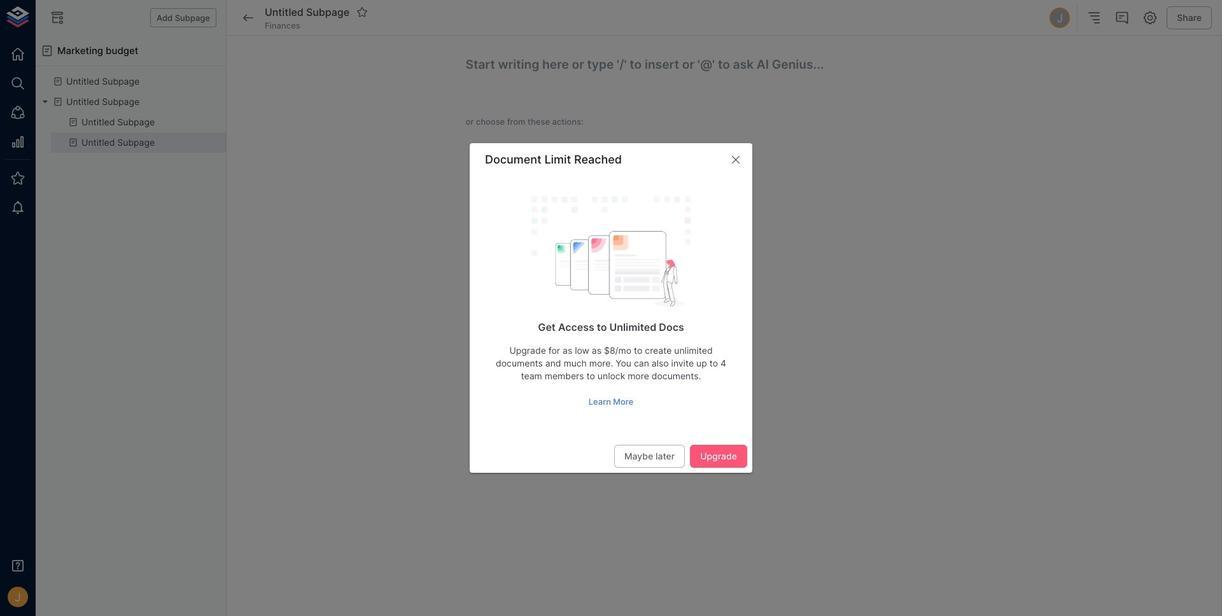 Task type: vqa. For each thing, say whether or not it's contained in the screenshot.
Bookmark icon
no



Task type: describe. For each thing, give the bounding box(es) containing it.
favorite image
[[357, 6, 368, 18]]

table of contents image
[[1087, 10, 1102, 25]]



Task type: locate. For each thing, give the bounding box(es) containing it.
hide wiki image
[[50, 10, 65, 25]]

go back image
[[241, 10, 256, 25]]

settings image
[[1143, 10, 1158, 25]]

dialog
[[470, 143, 753, 473]]

comments image
[[1115, 10, 1130, 25]]



